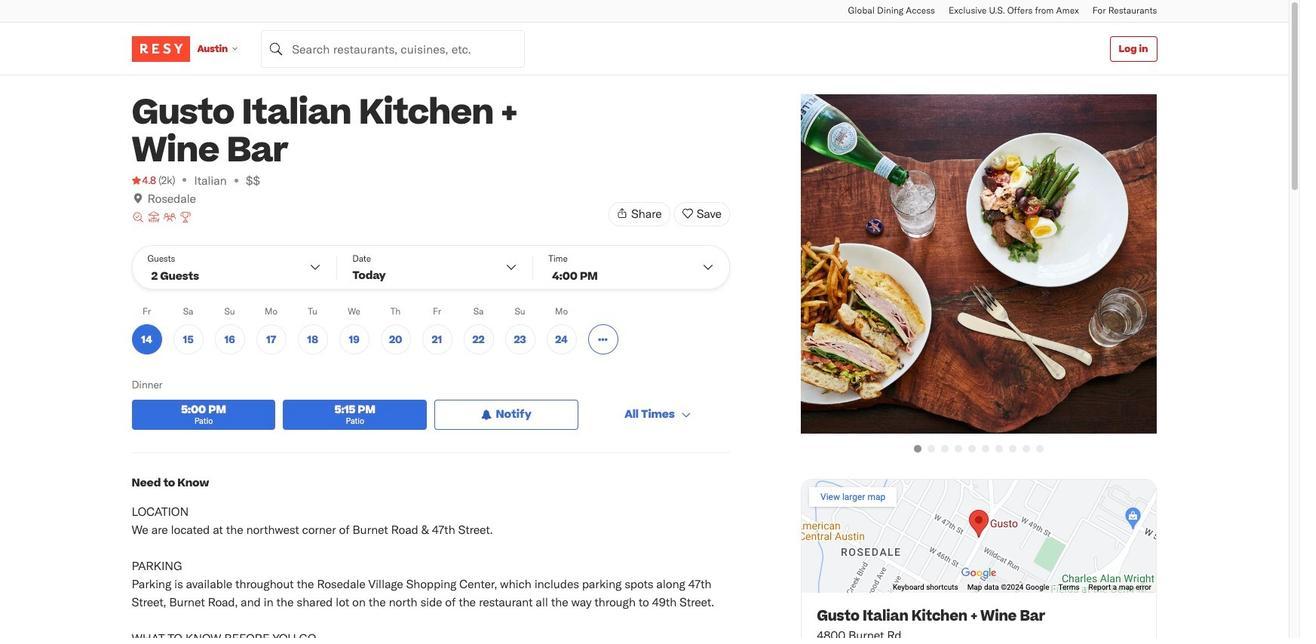 Task type: locate. For each thing, give the bounding box(es) containing it.
Search restaurants, cuisines, etc. text field
[[261, 30, 525, 68]]

None field
[[261, 30, 525, 68]]



Task type: vqa. For each thing, say whether or not it's contained in the screenshot.
'TABLE'
no



Task type: describe. For each thing, give the bounding box(es) containing it.
4.8 out of 5 stars image
[[132, 173, 156, 188]]



